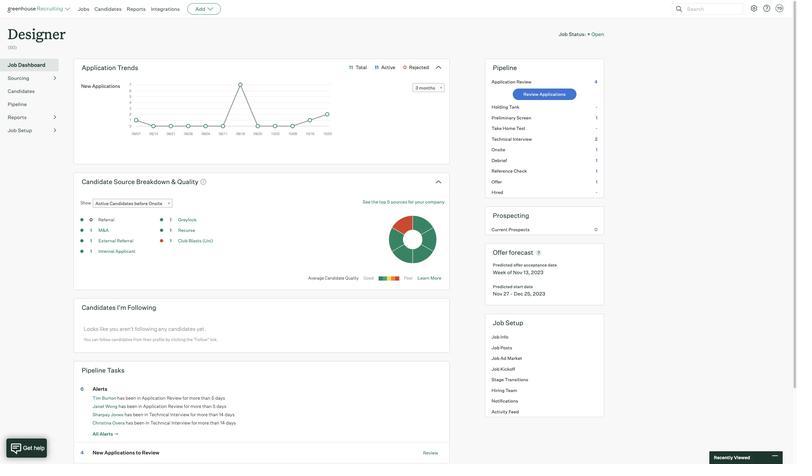 Task type: vqa. For each thing, say whether or not it's contained in the screenshot.
the Job Setup link
yes



Task type: locate. For each thing, give the bounding box(es) containing it.
sharpay jones link
[[93, 413, 124, 418]]

been
[[126, 396, 136, 402], [127, 404, 137, 410], [133, 413, 144, 418], [134, 421, 145, 427]]

0 horizontal spatial the
[[187, 338, 193, 343]]

recently viewed
[[715, 456, 751, 461]]

application
[[82, 64, 116, 72], [492, 79, 516, 84], [142, 396, 166, 402], [143, 404, 167, 410]]

date inside predicted offer acceptance date week of nov 13, 2023
[[548, 263, 557, 268]]

0 vertical spatial onsite
[[492, 147, 506, 153]]

reports left integrations link
[[127, 6, 146, 12]]

candidates right jobs
[[95, 6, 122, 12]]

offer for offer
[[492, 179, 503, 185]]

been right burton
[[126, 396, 136, 402]]

sources
[[391, 199, 408, 205]]

quality
[[177, 178, 199, 186], [346, 276, 359, 281]]

integrations link
[[151, 6, 180, 12]]

1 vertical spatial predicted
[[493, 285, 513, 290]]

1 link for m&a
[[85, 228, 97, 235]]

pipeline up 6 link
[[82, 367, 106, 375]]

1 vertical spatial the
[[187, 338, 193, 343]]

new down application trends
[[81, 83, 91, 89]]

0 vertical spatial nov
[[514, 270, 523, 276]]

wong
[[105, 404, 118, 410]]

0 horizontal spatial job setup
[[8, 127, 32, 134]]

1 horizontal spatial pipeline
[[82, 367, 106, 375]]

hiring
[[492, 388, 505, 394]]

1 vertical spatial reports link
[[8, 113, 56, 121]]

see
[[363, 199, 371, 205]]

nov inside predicted start date nov 27 - dec 25, 2023
[[493, 291, 503, 297]]

offer down reference
[[492, 179, 503, 185]]

predicted up 27
[[493, 285, 513, 290]]

job setup down pipeline link in the left top of the page
[[8, 127, 32, 134]]

3 - link from the top
[[486, 187, 605, 198]]

2 vertical spatial pipeline
[[82, 367, 106, 375]]

learn more link
[[418, 276, 442, 281]]

nov down offer at the right bottom of the page
[[514, 270, 523, 276]]

has
[[117, 396, 125, 402], [119, 404, 126, 410], [125, 413, 132, 418], [126, 421, 133, 427]]

offer forecast
[[493, 249, 534, 257]]

candidates
[[168, 326, 196, 333], [112, 338, 133, 343]]

0 horizontal spatial 4
[[81, 450, 84, 457]]

0 horizontal spatial candidates
[[112, 338, 133, 343]]

reports up job setup link
[[8, 114, 27, 121]]

candidate right average
[[325, 276, 345, 281]]

2 predicted from the top
[[493, 285, 513, 290]]

job for job setup link
[[8, 127, 17, 134]]

0 vertical spatial predicted
[[493, 263, 513, 268]]

offer for offer forecast
[[493, 249, 508, 257]]

yet.
[[197, 326, 206, 333]]

1 horizontal spatial reports
[[127, 6, 146, 12]]

4 link
[[81, 450, 92, 457]]

1 vertical spatial candidate
[[325, 276, 345, 281]]

in
[[137, 396, 141, 402], [138, 404, 142, 410], [145, 413, 148, 418], [146, 421, 150, 427]]

learn
[[418, 276, 430, 281]]

job inside job setup link
[[8, 127, 17, 134]]

job inside the job kickoff link
[[492, 367, 500, 372]]

dec
[[514, 291, 524, 297]]

1 vertical spatial offer
[[493, 249, 508, 257]]

onsite up debrief
[[492, 147, 506, 153]]

review inside "link"
[[524, 92, 539, 97]]

alerts up tim
[[93, 387, 107, 393]]

designer link
[[8, 18, 66, 44]]

1 horizontal spatial candidates link
[[95, 6, 122, 12]]

candidates inside the active candidates before onsite link
[[110, 201, 134, 206]]

pipeline up application review
[[493, 64, 517, 72]]

new right 4 link
[[93, 450, 103, 457]]

1 horizontal spatial job setup
[[493, 319, 524, 327]]

job for the job kickoff link
[[492, 367, 500, 372]]

0 vertical spatial candidates
[[168, 326, 196, 333]]

open
[[592, 31, 605, 37]]

1 horizontal spatial 11
[[375, 64, 379, 70]]

0 vertical spatial applications
[[92, 83, 120, 89]]

1 link left external
[[85, 238, 97, 245]]

1 link for external referral
[[85, 238, 97, 245]]

average
[[309, 276, 324, 281]]

blasts
[[189, 238, 202, 244]]

1 vertical spatial 2023
[[533, 291, 546, 297]]

notifications link
[[486, 396, 605, 407]]

job info link
[[486, 332, 605, 343]]

predicted up week
[[493, 263, 513, 268]]

see the top 5 sources for your company
[[363, 199, 445, 205]]

nov left 27
[[493, 291, 503, 297]]

job inside the job posts link
[[492, 345, 500, 351]]

1 vertical spatial new
[[93, 450, 103, 457]]

2 vertical spatial 0
[[595, 227, 598, 233]]

0 vertical spatial 5
[[388, 199, 390, 205]]

job for job dashboard link
[[8, 62, 17, 68]]

1 link left m&a
[[85, 228, 97, 235]]

2 11 from the left
[[375, 64, 379, 70]]

applicant
[[115, 249, 136, 254]]

date right acceptance
[[548, 263, 557, 268]]

2023 down acceptance
[[532, 270, 544, 276]]

club blasts (uni) link
[[178, 238, 213, 244]]

review applications
[[524, 92, 566, 97]]

offer up week
[[493, 249, 508, 257]]

reports link up job setup link
[[8, 113, 56, 121]]

setup up info at bottom right
[[506, 319, 524, 327]]

1 vertical spatial 0
[[90, 217, 93, 223]]

market
[[508, 356, 523, 362]]

2023 inside predicted offer acceptance date week of nov 13, 2023
[[532, 270, 544, 276]]

predicted start date nov 27 - dec 25, 2023
[[493, 285, 546, 297]]

job for job ad market "link" on the right bottom of the page
[[492, 356, 500, 362]]

jones
[[111, 413, 124, 418]]

2023 inside predicted start date nov 27 - dec 25, 2023
[[533, 291, 546, 297]]

integrations
[[151, 6, 180, 12]]

predicted for week
[[493, 263, 513, 268]]

quality right &
[[177, 178, 199, 186]]

- inside predicted start date nov 27 - dec 25, 2023
[[511, 291, 513, 297]]

2 horizontal spatial 0
[[595, 227, 598, 233]]

job setup up info at bottom right
[[493, 319, 524, 327]]

internal
[[98, 249, 115, 254]]

1 vertical spatial quality
[[346, 276, 359, 281]]

candidates down aren't
[[112, 338, 133, 343]]

date
[[548, 263, 557, 268], [525, 285, 534, 290]]

dashboard
[[18, 62, 45, 68]]

stage transitions
[[492, 378, 529, 383]]

onsite
[[492, 147, 506, 153], [149, 201, 163, 206]]

0 horizontal spatial date
[[525, 285, 534, 290]]

11 right total
[[375, 64, 379, 70]]

preliminary screen
[[492, 115, 532, 121]]

1 link left the internal
[[85, 249, 97, 256]]

candidates up clicking
[[168, 326, 196, 333]]

1 vertical spatial date
[[525, 285, 534, 290]]

applications inside "link"
[[540, 92, 566, 97]]

i'm
[[117, 304, 126, 312]]

m&a link
[[98, 228, 109, 233]]

0 horizontal spatial pipeline
[[8, 101, 27, 107]]

any
[[158, 326, 167, 333]]

0 vertical spatial 2023
[[532, 270, 544, 276]]

1 link for club blasts (uni)
[[164, 238, 177, 245]]

job inside job dashboard link
[[8, 62, 17, 68]]

0 vertical spatial quality
[[177, 178, 199, 186]]

new applications to review
[[93, 450, 160, 457]]

job for job info link
[[492, 335, 500, 340]]

active candidates before onsite
[[96, 201, 163, 206]]

2 vertical spatial - link
[[486, 187, 605, 198]]

applications for new applications to review
[[105, 450, 135, 457]]

than
[[201, 396, 211, 402], [203, 404, 212, 410], [209, 413, 218, 418], [210, 421, 220, 427]]

following
[[135, 326, 157, 333]]

candidates down sourcing
[[8, 88, 35, 94]]

recently
[[715, 456, 734, 461]]

tim burton link
[[93, 396, 116, 401]]

reports link
[[127, 6, 146, 12], [8, 113, 56, 121]]

job setup link
[[8, 127, 56, 134]]

4
[[595, 79, 598, 84], [81, 450, 84, 457]]

1 vertical spatial alerts
[[100, 432, 113, 438]]

0 vertical spatial setup
[[18, 127, 32, 134]]

candidates link right jobs
[[95, 6, 122, 12]]

1 vertical spatial - link
[[486, 123, 605, 134]]

job kickoff
[[492, 367, 516, 372]]

0 vertical spatial new
[[81, 83, 91, 89]]

link.
[[210, 338, 218, 343]]

has right burton
[[117, 396, 125, 402]]

1 vertical spatial referral
[[117, 238, 133, 244]]

been right wong
[[127, 404, 137, 410]]

1 horizontal spatial nov
[[514, 270, 523, 276]]

nov
[[514, 270, 523, 276], [493, 291, 503, 297]]

0 horizontal spatial 0
[[90, 217, 93, 223]]

pipeline down sourcing
[[8, 101, 27, 107]]

applications
[[92, 83, 120, 89], [540, 92, 566, 97], [105, 450, 135, 457]]

active right total
[[382, 64, 396, 70]]

1 vertical spatial applications
[[540, 92, 566, 97]]

job posts
[[492, 345, 513, 351]]

1 link left greylock
[[164, 217, 177, 224]]

been right jones
[[133, 413, 144, 418]]

1 vertical spatial 4
[[81, 450, 84, 457]]

0 vertical spatial date
[[548, 263, 557, 268]]

0 vertical spatial pipeline
[[493, 64, 517, 72]]

2 vertical spatial technical
[[151, 421, 171, 427]]

interview
[[513, 136, 533, 142], [170, 413, 190, 418], [172, 421, 191, 427]]

stage
[[492, 378, 504, 383]]

the left 'top'
[[372, 199, 379, 205]]

activity feed
[[492, 410, 520, 415]]

2023 right the 25,
[[533, 291, 546, 297]]

1 link left club
[[164, 238, 177, 245]]

1 horizontal spatial reports link
[[127, 6, 146, 12]]

referral up m&a
[[98, 217, 115, 223]]

1 vertical spatial reports
[[8, 114, 27, 121]]

0 vertical spatial referral
[[98, 217, 115, 223]]

trends
[[117, 64, 138, 72]]

forecast
[[510, 249, 534, 257]]

candidate up show
[[82, 178, 112, 186]]

you
[[84, 338, 91, 343]]

1 predicted from the top
[[493, 263, 513, 268]]

1 vertical spatial setup
[[506, 319, 524, 327]]

active right show
[[96, 201, 109, 206]]

referral
[[98, 217, 115, 223], [117, 238, 133, 244]]

→
[[114, 432, 119, 438]]

1 link left the recurse
[[164, 228, 177, 235]]

burton
[[102, 396, 116, 401]]

0 vertical spatial 0
[[404, 64, 407, 70]]

in right burton
[[137, 396, 141, 402]]

0 horizontal spatial reports link
[[8, 113, 56, 121]]

jobs link
[[78, 6, 90, 12]]

1 link for greylock
[[164, 217, 177, 224]]

has right jones
[[125, 413, 132, 418]]

predicted inside predicted offer acceptance date week of nov 13, 2023
[[493, 263, 513, 268]]

job inside job info link
[[492, 335, 500, 340]]

0 vertical spatial - link
[[486, 102, 605, 113]]

0 vertical spatial alerts
[[93, 387, 107, 393]]

reference
[[492, 169, 513, 174]]

1 horizontal spatial new
[[93, 450, 103, 457]]

2 vertical spatial applications
[[105, 450, 135, 457]]

reports link left integrations link
[[127, 6, 146, 12]]

applications for review applications
[[540, 92, 566, 97]]

0 vertical spatial 4
[[595, 79, 598, 84]]

0 horizontal spatial nov
[[493, 291, 503, 297]]

1 horizontal spatial date
[[548, 263, 557, 268]]

1 vertical spatial candidates link
[[8, 87, 56, 95]]

1 vertical spatial nov
[[493, 291, 503, 297]]

2 horizontal spatial pipeline
[[493, 64, 517, 72]]

greylock
[[178, 217, 197, 223]]

configure image
[[751, 4, 759, 12]]

5
[[388, 199, 390, 205], [212, 396, 214, 402], [213, 404, 216, 410]]

sourcing
[[8, 75, 29, 81]]

pipeline inside pipeline link
[[8, 101, 27, 107]]

1 vertical spatial pipeline
[[8, 101, 27, 107]]

0 horizontal spatial new
[[81, 83, 91, 89]]

0 vertical spatial job setup
[[8, 127, 32, 134]]

0 vertical spatial candidate
[[82, 178, 112, 186]]

onsite right before
[[149, 201, 163, 206]]

new for new applications to review
[[93, 450, 103, 457]]

referral up applicant
[[117, 238, 133, 244]]

predicted inside predicted start date nov 27 - dec 25, 2023
[[493, 285, 513, 290]]

setup down pipeline link in the left top of the page
[[18, 127, 32, 134]]

recurse
[[178, 228, 195, 233]]

date up the 25,
[[525, 285, 534, 290]]

1 vertical spatial interview
[[170, 413, 190, 418]]

0 vertical spatial offer
[[492, 179, 503, 185]]

1 vertical spatial 5
[[212, 396, 214, 402]]

candidates link down sourcing "link" on the left
[[8, 87, 56, 95]]

job inside job ad market "link"
[[492, 356, 500, 362]]

2 vertical spatial interview
[[172, 421, 191, 427]]

job setup
[[8, 127, 32, 134], [493, 319, 524, 327]]

can
[[92, 338, 99, 343]]

candidates left before
[[110, 201, 134, 206]]

0 horizontal spatial quality
[[177, 178, 199, 186]]

0 horizontal spatial candidates link
[[8, 87, 56, 95]]

1 link for recurse
[[164, 228, 177, 235]]

1 horizontal spatial 0
[[404, 64, 407, 70]]

27
[[504, 291, 510, 297]]

11 for 11 total
[[350, 64, 353, 70]]

the right clicking
[[187, 338, 193, 343]]

1 11 from the left
[[350, 64, 353, 70]]

0 vertical spatial interview
[[513, 136, 533, 142]]

14
[[219, 413, 224, 418], [221, 421, 225, 427]]

alerts left the → at the left bottom of page
[[100, 432, 113, 438]]

all alerts →
[[93, 432, 119, 438]]

0 vertical spatial active
[[382, 64, 396, 70]]

quality left good
[[346, 276, 359, 281]]

predicted offer acceptance date week of nov 13, 2023
[[493, 263, 557, 276]]

of
[[508, 270, 512, 276]]

breakdown
[[136, 178, 170, 186]]

alerts
[[93, 387, 107, 393], [100, 432, 113, 438]]

11 left total
[[350, 64, 353, 70]]

0 horizontal spatial candidate
[[82, 178, 112, 186]]

0 horizontal spatial onsite
[[149, 201, 163, 206]]

greenhouse recruiting image
[[8, 5, 65, 13]]

designer
[[8, 24, 66, 43]]

1 vertical spatial active
[[96, 201, 109, 206]]



Task type: describe. For each thing, give the bounding box(es) containing it.
job ad market link
[[486, 354, 605, 364]]

1 link for internal applicant
[[85, 249, 97, 256]]

aren't
[[120, 326, 134, 333]]

their
[[143, 338, 152, 343]]

technical interview
[[492, 136, 533, 142]]

2023 for week of nov 13, 2023
[[532, 270, 544, 276]]

0 vertical spatial technical
[[492, 136, 512, 142]]

all
[[93, 432, 99, 438]]

date inside predicted start date nov 27 - dec 25, 2023
[[525, 285, 534, 290]]

feed
[[509, 410, 520, 415]]

11 total
[[350, 64, 367, 70]]

job for the job posts link
[[492, 345, 500, 351]]

1 vertical spatial job setup
[[493, 319, 524, 327]]

2
[[596, 136, 598, 142]]

add button
[[188, 3, 221, 15]]

add
[[196, 6, 206, 12]]

you
[[110, 326, 119, 333]]

3 months
[[416, 85, 436, 91]]

1 horizontal spatial onsite
[[492, 147, 506, 153]]

preliminary
[[492, 115, 516, 121]]

external referral
[[98, 238, 133, 244]]

poor
[[404, 276, 413, 281]]

candidate source data is not real-time. data may take up to two days to reflect accurately. image
[[200, 179, 207, 186]]

activity
[[492, 410, 508, 415]]

1 vertical spatial candidates
[[112, 338, 133, 343]]

0 horizontal spatial referral
[[98, 217, 115, 223]]

external referral link
[[98, 238, 133, 244]]

company
[[426, 199, 445, 205]]

6
[[81, 387, 84, 393]]

see the top 5 sources for your company link
[[363, 199, 445, 205]]

1 horizontal spatial candidates
[[168, 326, 196, 333]]

5 inside 'see the top 5 sources for your company' link
[[388, 199, 390, 205]]

candidates i'm following
[[82, 304, 156, 312]]

1 horizontal spatial setup
[[506, 319, 524, 327]]

1 vertical spatial technical
[[149, 413, 169, 418]]

clicking
[[171, 338, 186, 343]]

1 horizontal spatial quality
[[346, 276, 359, 281]]

2 vertical spatial 5
[[213, 404, 216, 410]]

looks like you aren't following any candidates yet.
[[84, 326, 206, 333]]

1 - link from the top
[[486, 102, 605, 113]]

screen
[[517, 115, 532, 121]]

candidate source data is not real-time. data may take up to two days to reflect accurately. element
[[199, 176, 207, 188]]

job status:
[[559, 31, 587, 37]]

been right overa
[[134, 421, 145, 427]]

posts
[[501, 345, 513, 351]]

stage transitions link
[[486, 375, 605, 386]]

0 horizontal spatial active
[[96, 201, 109, 206]]

job kickoff link
[[486, 364, 605, 375]]

good
[[364, 276, 374, 281]]

1 horizontal spatial 4
[[595, 79, 598, 84]]

candidates inside candidates "link"
[[8, 88, 35, 94]]

2 - link from the top
[[486, 123, 605, 134]]

"follow"
[[194, 338, 209, 343]]

top
[[380, 199, 387, 205]]

11 active
[[375, 64, 396, 70]]

notifications
[[492, 399, 519, 404]]

applications for new applications
[[92, 83, 120, 89]]

christina
[[93, 421, 112, 426]]

learn more
[[418, 276, 442, 281]]

0 vertical spatial candidates link
[[95, 6, 122, 12]]

td
[[778, 6, 783, 11]]

2023 for nov 27 - dec 25, 2023
[[533, 291, 546, 297]]

in right overa
[[146, 421, 150, 427]]

recurse link
[[178, 228, 195, 233]]

kickoff
[[501, 367, 516, 372]]

check
[[514, 169, 528, 174]]

nov inside predicted offer acceptance date week of nov 13, 2023
[[514, 270, 523, 276]]

greylock link
[[178, 217, 197, 223]]

application trends
[[82, 64, 138, 72]]

job posts link
[[486, 343, 605, 354]]

review applications link
[[513, 89, 577, 100]]

pipeline link
[[8, 100, 56, 108]]

0 horizontal spatial setup
[[18, 127, 32, 134]]

offer
[[514, 263, 523, 268]]

club
[[178, 238, 188, 244]]

candidates up like
[[82, 304, 116, 312]]

more
[[431, 276, 442, 281]]

team
[[506, 388, 518, 394]]

0 horizontal spatial reports
[[8, 114, 27, 121]]

total
[[356, 64, 367, 70]]

(50)
[[8, 45, 17, 50]]

in right wong
[[138, 404, 142, 410]]

pipeline tasks
[[82, 367, 125, 375]]

follow
[[100, 338, 111, 343]]

job info
[[492, 335, 509, 340]]

job dashboard
[[8, 62, 45, 68]]

club blasts (uni)
[[178, 238, 213, 244]]

profile
[[153, 338, 165, 343]]

1 horizontal spatial referral
[[117, 238, 133, 244]]

janet
[[93, 404, 104, 410]]

hiring team link
[[486, 386, 605, 396]]

start
[[514, 285, 524, 290]]

reference check
[[492, 169, 528, 174]]

status:
[[570, 31, 587, 37]]

td button
[[777, 4, 784, 12]]

has right overa
[[126, 421, 133, 427]]

average candidate quality
[[309, 276, 359, 281]]

0 vertical spatial reports link
[[127, 6, 146, 12]]

1 vertical spatial 14
[[221, 421, 225, 427]]

1 horizontal spatial active
[[382, 64, 396, 70]]

all alerts → link
[[93, 432, 119, 438]]

0 vertical spatial the
[[372, 199, 379, 205]]

application review
[[492, 79, 532, 84]]

external
[[98, 238, 116, 244]]

source
[[114, 178, 135, 186]]

tim
[[93, 396, 101, 401]]

Search text field
[[686, 4, 738, 14]]

&
[[171, 178, 176, 186]]

0 vertical spatial 14
[[219, 413, 224, 418]]

has up jones
[[119, 404, 126, 410]]

current prospects
[[492, 227, 530, 233]]

11 for 11 active
[[375, 64, 379, 70]]

week
[[493, 270, 507, 276]]

1 vertical spatial onsite
[[149, 201, 163, 206]]

active candidates before onsite link
[[93, 199, 172, 208]]

in right jones
[[145, 413, 148, 418]]

prospecting
[[493, 212, 530, 220]]

new for new applications
[[81, 83, 91, 89]]

predicted for 27
[[493, 285, 513, 290]]

1 horizontal spatial candidate
[[325, 276, 345, 281]]

3
[[416, 85, 419, 91]]

sourcing link
[[8, 74, 56, 82]]



